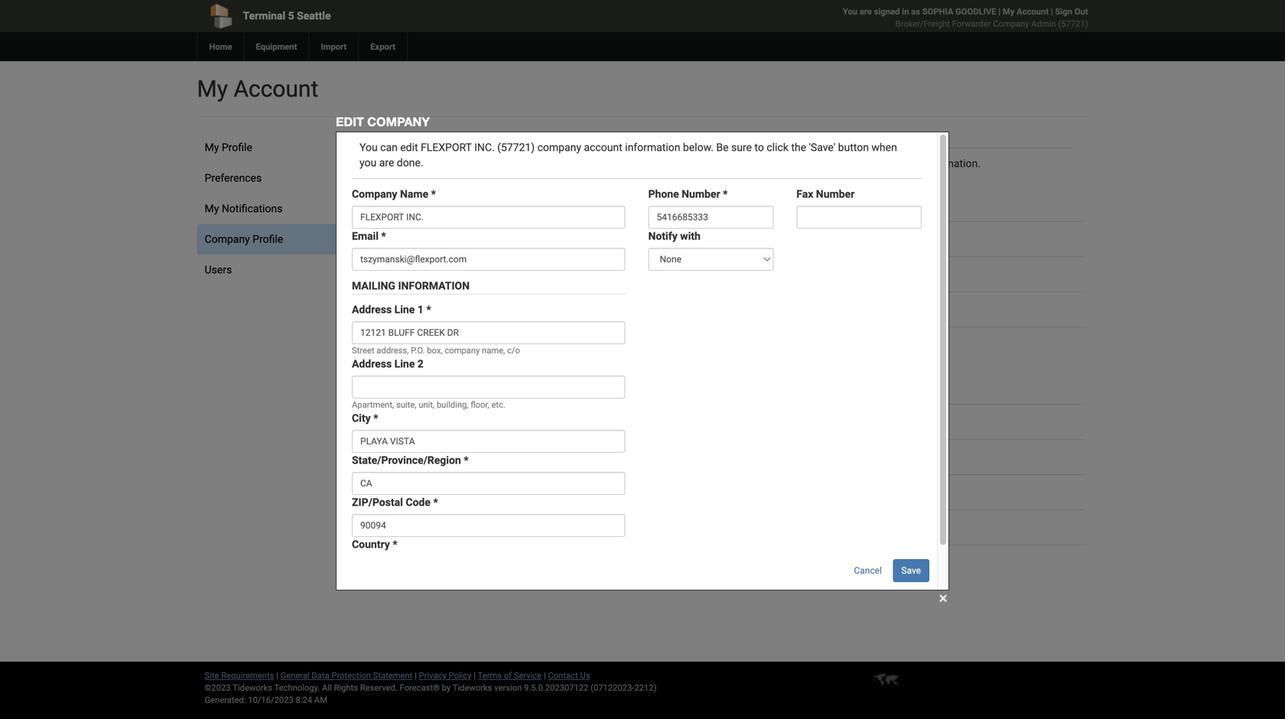Task type: locate. For each thing, give the bounding box(es) containing it.
0 vertical spatial type
[[668, 231, 691, 243]]

0 vertical spatial account
[[1017, 7, 1049, 16]]

| up 'tideworks'
[[474, 671, 476, 681]]

company left profile
[[507, 157, 551, 170]]

type down name
[[668, 231, 691, 243]]

terms of service link
[[478, 671, 542, 681]]

you left can on the top right of the page
[[647, 157, 665, 170]]

| left general
[[276, 671, 278, 681]]

your
[[484, 157, 504, 170], [853, 157, 874, 170]]

2 company from the left
[[744, 157, 788, 170]]

my up preferences at the left top of the page
[[205, 141, 219, 154]]

0 horizontal spatial profile
[[222, 141, 252, 154]]

company down my account link
[[993, 19, 1030, 29]]

notification
[[609, 449, 665, 461]]

account
[[1017, 7, 1049, 16], [234, 75, 319, 103]]

site requirements | general data protection statement | privacy policy | terms of service | contact us ©2023 tideworks technology. all rights reserved. forecast® by tideworks version 9.5.0.202307122 (07122023-2212) generated: 10/16/2023 8:24 am
[[205, 671, 657, 705]]

2 information. from the left
[[923, 157, 981, 170]]

| right goodlive in the top of the page
[[999, 7, 1001, 16]]

company left id
[[633, 266, 678, 279]]

8:24
[[296, 695, 312, 705]]

0 horizontal spatial company profile
[[205, 233, 283, 246]]

flexport
[[714, 196, 765, 208]]

you inside the you are signed in as sophia goodlive | my account | sign out broker/freight forwarder company admin (57721)
[[843, 7, 858, 16]]

0 horizontal spatial your
[[484, 157, 504, 170]]

account down equipment link
[[234, 75, 319, 103]]

3 company from the left
[[876, 157, 920, 170]]

below
[[441, 157, 470, 170]]

profile
[[495, 134, 537, 146], [222, 141, 252, 154], [253, 233, 283, 246]]

my for my notifications
[[205, 202, 219, 215]]

terminal 5 seattle link
[[197, 0, 555, 32]]

my inside the you are signed in as sophia goodlive | my account | sign out broker/freight forwarder company admin (57721)
[[1003, 7, 1015, 16]]

forecast®
[[400, 683, 440, 693]]

account up the "admin"
[[1017, 7, 1049, 16]]

my account link
[[1003, 7, 1049, 16]]

forwarder
[[953, 19, 991, 29]]

your right 'is'
[[484, 157, 504, 170]]

your right edit
[[853, 157, 874, 170]]

type
[[668, 231, 691, 243], [668, 449, 691, 461]]

1 horizontal spatial your
[[853, 157, 874, 170]]

|
[[999, 7, 1001, 16], [1051, 7, 1053, 16], [276, 671, 278, 681], [415, 671, 417, 681], [474, 671, 476, 681], [544, 671, 546, 681]]

profile
[[553, 157, 583, 170]]

terminal 5 seattle
[[243, 10, 331, 22]]

tideworks
[[453, 683, 492, 693]]

1 horizontal spatial company profile
[[441, 134, 537, 146]]

2212)
[[635, 683, 657, 693]]

10/16/2023
[[248, 695, 294, 705]]

company profile
[[441, 134, 537, 146], [205, 233, 283, 246]]

my
[[1003, 7, 1015, 16], [197, 75, 228, 103], [205, 141, 219, 154], [205, 202, 219, 215]]

terminal
[[243, 10, 286, 22]]

profile for below is your company profile information. you can click on the company name to edit your company information.
[[495, 134, 537, 146]]

company profile down my notifications
[[205, 233, 283, 246]]

export
[[370, 42, 396, 52]]

0 horizontal spatial information.
[[586, 157, 644, 170]]

1 horizontal spatial information.
[[923, 157, 981, 170]]

flexport inc.
[[714, 196, 788, 208]]

2 horizontal spatial company
[[876, 157, 920, 170]]

9.5.0.202307122
[[524, 683, 589, 693]]

type up number
[[668, 449, 691, 461]]

import link
[[309, 32, 358, 61]]

inc.
[[768, 196, 788, 208]]

is
[[473, 157, 481, 170]]

requirements
[[221, 671, 274, 681]]

export link
[[358, 32, 407, 61]]

1 company from the left
[[507, 157, 551, 170]]

0 vertical spatial you
[[843, 7, 858, 16]]

users
[[205, 264, 232, 276]]

57721
[[714, 266, 744, 279]]

phone
[[619, 484, 650, 497]]

1 horizontal spatial you
[[843, 7, 858, 16]]

0 horizontal spatial you
[[647, 157, 665, 170]]

1 type from the top
[[668, 231, 691, 243]]

1 vertical spatial account
[[234, 75, 319, 103]]

1 horizontal spatial account
[[1017, 7, 1049, 16]]

1 vertical spatial company profile
[[205, 233, 283, 246]]

site requirements link
[[205, 671, 274, 681]]

you left are
[[843, 7, 858, 16]]

to
[[820, 157, 830, 170]]

you
[[843, 7, 858, 16], [647, 157, 665, 170]]

0 horizontal spatial company
[[507, 157, 551, 170]]

0 horizontal spatial account
[[234, 75, 319, 103]]

1 vertical spatial type
[[668, 449, 691, 461]]

company
[[993, 19, 1030, 29], [367, 114, 430, 129], [441, 134, 492, 146], [620, 231, 665, 243], [205, 233, 250, 246], [633, 266, 678, 279]]

protection
[[332, 671, 371, 681]]

mailing address
[[613, 336, 691, 349]]

my down home link
[[197, 75, 228, 103]]

company
[[507, 157, 551, 170], [744, 157, 788, 170], [876, 157, 920, 170]]

company profile up 'is'
[[441, 134, 537, 146]]

type for notification type
[[668, 449, 691, 461]]

contact
[[548, 671, 578, 681]]

2 horizontal spatial profile
[[495, 134, 537, 146]]

my profile
[[205, 141, 252, 154]]

sign
[[1056, 7, 1073, 16]]

(07122023-
[[591, 683, 635, 693]]

terms
[[478, 671, 502, 681]]

my down preferences at the left top of the page
[[205, 202, 219, 215]]

my for my account
[[197, 75, 228, 103]]

1 information. from the left
[[586, 157, 644, 170]]

generated:
[[205, 695, 246, 705]]

technology.
[[274, 683, 320, 693]]

phone number
[[619, 484, 691, 497]]

1 horizontal spatial company
[[744, 157, 788, 170]]

2 type from the top
[[668, 449, 691, 461]]

all
[[322, 683, 332, 693]]

import
[[321, 42, 347, 52]]

company right the the
[[744, 157, 788, 170]]

| up forecast®
[[415, 671, 417, 681]]

| left sign at the top of the page
[[1051, 7, 1053, 16]]

0 vertical spatial company profile
[[441, 134, 537, 146]]

company right edit
[[876, 157, 920, 170]]

edit
[[336, 114, 364, 129]]

my right goodlive in the top of the page
[[1003, 7, 1015, 16]]

information.
[[586, 157, 644, 170], [923, 157, 981, 170]]

of
[[504, 671, 512, 681]]



Task type: vqa. For each thing, say whether or not it's contained in the screenshot.
the leftmost information.
yes



Task type: describe. For each thing, give the bounding box(es) containing it.
my for my profile
[[205, 141, 219, 154]]

you are signed in as sophia goodlive | my account | sign out broker/freight forwarder company admin (57721)
[[843, 7, 1089, 29]]

goodlive
[[956, 7, 997, 16]]

by
[[442, 683, 451, 693]]

home link
[[197, 32, 244, 61]]

1 vertical spatial you
[[647, 157, 665, 170]]

address
[[651, 336, 691, 349]]

admin
[[1032, 19, 1056, 29]]

company right "edit"
[[367, 114, 430, 129]]

on
[[712, 157, 724, 170]]

reserved.
[[360, 683, 398, 693]]

seattle
[[297, 10, 331, 22]]

home
[[209, 42, 232, 52]]

name
[[791, 157, 818, 170]]

5
[[288, 10, 294, 22]]

profile for preferences
[[222, 141, 252, 154]]

equipment link
[[244, 32, 309, 61]]

equipment
[[256, 42, 297, 52]]

us
[[580, 671, 590, 681]]

name
[[663, 196, 691, 208]]

preferences
[[205, 172, 262, 184]]

sign out link
[[1056, 7, 1089, 16]]

notifications
[[222, 202, 283, 215]]

can
[[667, 157, 685, 170]]

| up 9.5.0.202307122
[[544, 671, 546, 681]]

type for company type
[[668, 231, 691, 243]]

version
[[494, 683, 522, 693]]

company inside the you are signed in as sophia goodlive | my account | sign out broker/freight forwarder company admin (57721)
[[993, 19, 1030, 29]]

as
[[912, 7, 921, 16]]

signed
[[874, 7, 900, 16]]

are
[[860, 7, 872, 16]]

privacy
[[419, 671, 447, 681]]

the
[[727, 157, 742, 170]]

1 horizontal spatial profile
[[253, 233, 283, 246]]

company up company id
[[620, 231, 665, 243]]

rights
[[334, 683, 358, 693]]

broker/freight
[[896, 19, 950, 29]]

site
[[205, 671, 219, 681]]

company type
[[620, 231, 691, 243]]

below is your company profile information. you can click on the company name to edit your company information.
[[441, 157, 981, 170]]

mailing
[[613, 336, 648, 349]]

privacy policy link
[[419, 671, 472, 681]]

contact us link
[[548, 671, 590, 681]]

am
[[314, 695, 328, 705]]

service
[[514, 671, 542, 681]]

(57721)
[[1059, 19, 1089, 29]]

data
[[312, 671, 330, 681]]

company up 'is'
[[441, 134, 492, 146]]

1 your from the left
[[484, 157, 504, 170]]

click
[[687, 157, 709, 170]]

notification type
[[609, 449, 691, 461]]

edit company
[[336, 114, 430, 129]]

my notifications
[[205, 202, 283, 215]]

in
[[902, 7, 909, 16]]

general
[[281, 671, 310, 681]]

account inside the you are signed in as sophia goodlive | my account | sign out broker/freight forwarder company admin (57721)
[[1017, 7, 1049, 16]]

general data protection statement link
[[281, 671, 413, 681]]

company up the users
[[205, 233, 250, 246]]

my account
[[197, 75, 319, 103]]

statement
[[373, 671, 413, 681]]

©2023 tideworks
[[205, 683, 272, 693]]

edit
[[833, 157, 850, 170]]

policy
[[449, 671, 472, 681]]

number
[[652, 484, 691, 497]]

id
[[681, 266, 691, 279]]

out
[[1075, 7, 1089, 16]]

company id
[[633, 266, 691, 279]]

2 your from the left
[[853, 157, 874, 170]]

sophia
[[923, 7, 954, 16]]



